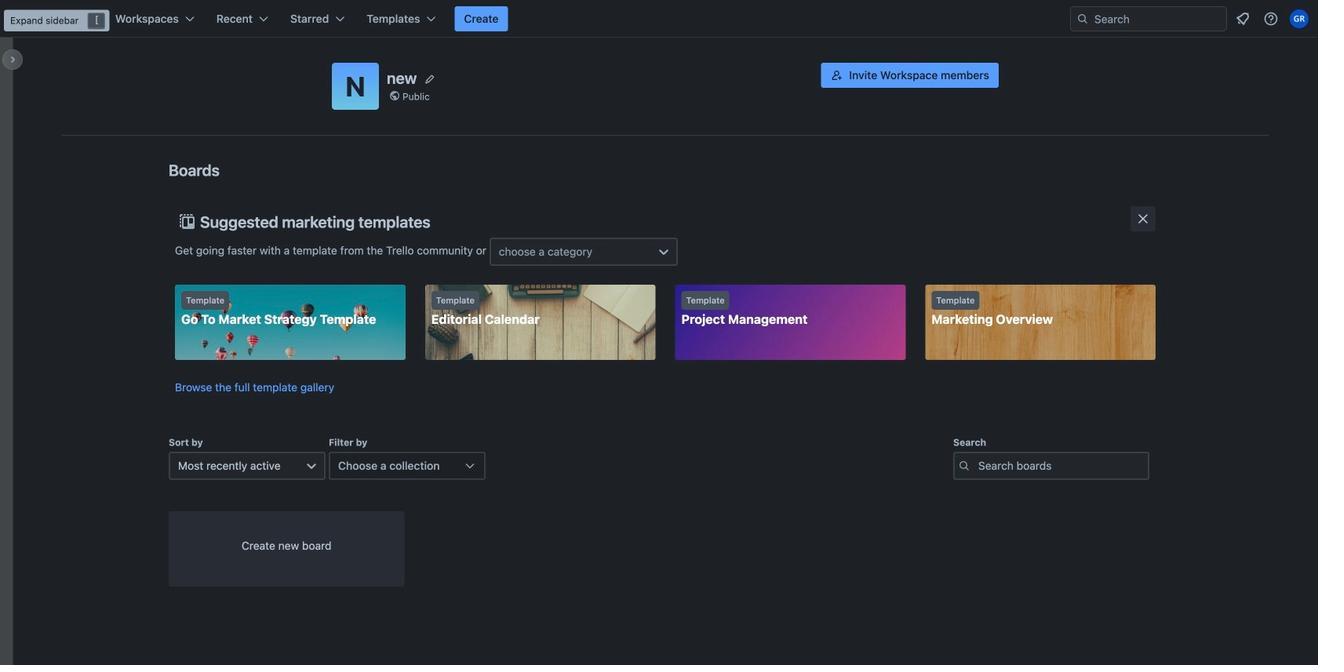 Task type: locate. For each thing, give the bounding box(es) containing it.
primary element
[[0, 0, 1318, 38]]

0 notifications image
[[1233, 9, 1252, 28]]

search image
[[1076, 13, 1089, 25]]

greg robinson (gregrobinson96) image
[[1290, 9, 1309, 28]]

left bracket element
[[88, 13, 105, 28]]

Search field
[[1089, 8, 1226, 30]]



Task type: vqa. For each thing, say whether or not it's contained in the screenshot.
Marketing Docs And Assets
no



Task type: describe. For each thing, give the bounding box(es) containing it.
Search boards text field
[[953, 452, 1149, 480]]

open information menu image
[[1263, 11, 1279, 27]]

back to home image
[[38, 6, 97, 31]]



